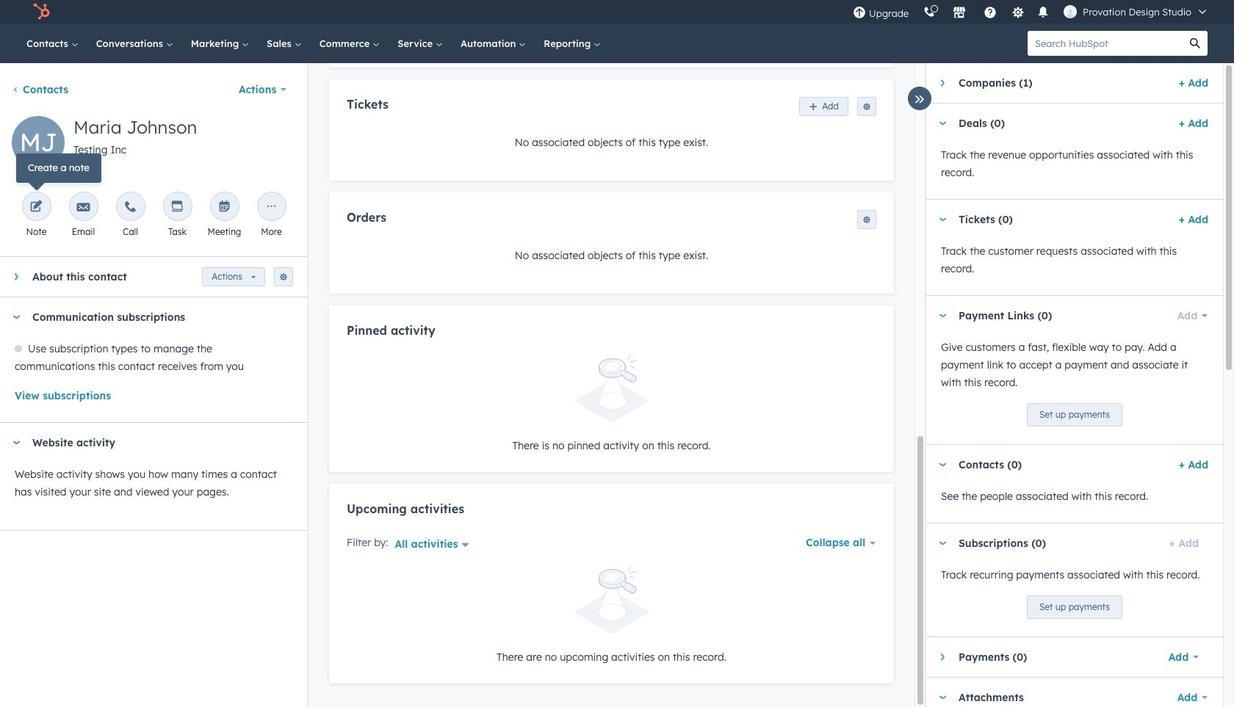 Task type: locate. For each thing, give the bounding box(es) containing it.
Search HubSpot search field
[[1028, 31, 1183, 56]]

alert
[[347, 356, 877, 455], [347, 567, 877, 666]]

caret image
[[941, 79, 945, 87], [939, 122, 947, 125], [939, 218, 947, 222], [14, 273, 18, 282], [12, 316, 21, 319], [12, 441, 21, 445]]

manage card settings image
[[279, 273, 288, 282]]

caret image
[[939, 314, 947, 318], [939, 463, 947, 467], [939, 542, 947, 546], [941, 653, 945, 662], [939, 696, 947, 700]]

0 vertical spatial alert
[[347, 356, 877, 455]]

meeting image
[[218, 201, 231, 215]]

menu
[[846, 0, 1217, 24]]

1 vertical spatial alert
[[347, 567, 877, 666]]

james peterson image
[[1064, 5, 1078, 18]]

tooltip
[[16, 154, 101, 183]]



Task type: describe. For each thing, give the bounding box(es) containing it.
email image
[[77, 201, 90, 215]]

note image
[[30, 201, 43, 215]]

more image
[[265, 201, 278, 215]]

marketplaces image
[[953, 7, 967, 20]]

2 alert from the top
[[347, 567, 877, 666]]

1 alert from the top
[[347, 356, 877, 455]]

call image
[[124, 201, 137, 215]]

task image
[[171, 201, 184, 215]]



Task type: vqa. For each thing, say whether or not it's contained in the screenshot.
Search activities search box
no



